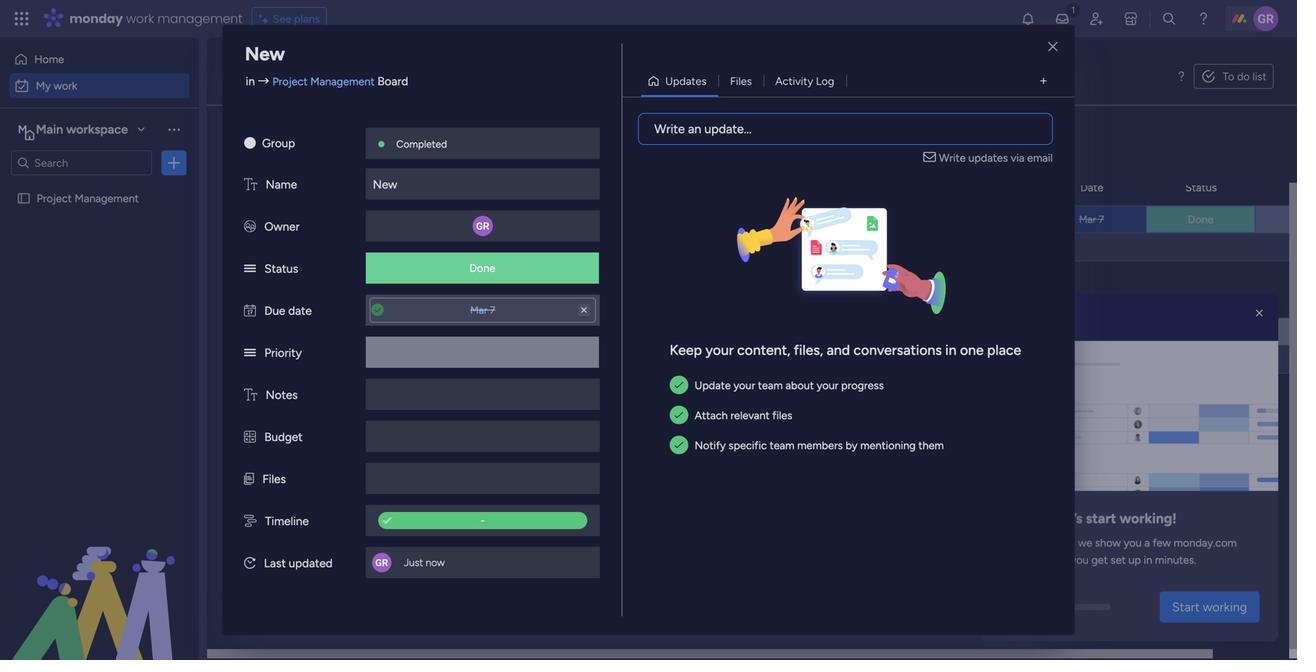 Task type: describe. For each thing, give the bounding box(es) containing it.
0 horizontal spatial files
[[262, 473, 286, 487]]

work for monday
[[126, 10, 154, 27]]

8
[[1098, 326, 1104, 338]]

email
[[1027, 151, 1053, 165]]

v2 file column image
[[244, 473, 254, 487]]

management
[[157, 10, 242, 27]]

working
[[1203, 600, 1247, 615]]

items inside without a date / 0 items
[[391, 522, 418, 535]]

workspace image
[[15, 121, 30, 138]]

greg robinson image
[[1253, 6, 1278, 31]]

dapulse date column image
[[244, 304, 256, 318]]

let's
[[1057, 510, 1082, 527]]

Search in workspace field
[[33, 154, 130, 172]]

week
[[294, 293, 331, 313]]

item inside button
[[261, 129, 283, 142]]

hi greg, let's start working!
[[1001, 510, 1177, 527]]

follow
[[1001, 536, 1032, 550]]

to
[[1223, 70, 1234, 83]]

new item button
[[229, 123, 289, 148]]

later /
[[262, 462, 312, 482]]

your for keep
[[705, 342, 734, 359]]

0 vertical spatial you
[[1124, 536, 1142, 550]]

+
[[254, 353, 261, 367]]

files button
[[718, 69, 764, 94]]

mar 7 inside new dialog
[[470, 304, 495, 317]]

help
[[1231, 621, 1259, 637]]

your right the about
[[817, 379, 838, 392]]

just now
[[404, 557, 445, 569]]

get
[[1091, 554, 1108, 567]]

past dates / 1 item
[[262, 125, 380, 145]]

to
[[1034, 554, 1044, 567]]

team for about
[[758, 379, 783, 392]]

list
[[1252, 70, 1267, 83]]

1 vertical spatial project management
[[792, 214, 894, 228]]

updates
[[968, 151, 1008, 165]]

attach relevant files
[[695, 409, 792, 422]]

0 inside without a date / 0 items
[[382, 522, 389, 535]]

along
[[1035, 536, 1062, 550]]

in → project management board
[[246, 74, 408, 89]]

lottie animation image
[[0, 503, 199, 661]]

add view image
[[1040, 75, 1047, 87]]

files inside "button"
[[730, 74, 752, 88]]

mar 8
[[1079, 326, 1104, 338]]

board inside new dialog
[[377, 74, 408, 89]]

1 for past dates /
[[351, 129, 356, 142]]

new dialog
[[0, 0, 1297, 661]]

name
[[266, 178, 297, 192]]

customize
[[583, 129, 636, 142]]

home
[[34, 53, 64, 66]]

mentioning
[[860, 439, 916, 452]]

dapulse text column image
[[244, 178, 257, 192]]

completed
[[396, 138, 447, 151]]

activity log
[[775, 74, 834, 88]]

my for my work
[[230, 59, 266, 94]]

0 vertical spatial mar
[[1079, 213, 1096, 226]]

dapulse checkmark sign image
[[383, 512, 391, 531]]

content,
[[737, 342, 790, 359]]

new up →
[[245, 43, 285, 65]]

/ right later
[[301, 462, 308, 482]]

greg,
[[1018, 510, 1054, 527]]

today
[[262, 181, 306, 201]]

to do list button
[[1194, 64, 1274, 89]]

updates button
[[641, 69, 718, 94]]

as
[[1065, 536, 1075, 550]]

an
[[688, 122, 701, 136]]

search everything image
[[1161, 11, 1177, 27]]

project inside list box
[[37, 192, 72, 205]]

to do list
[[1223, 70, 1267, 83]]

updated
[[289, 557, 333, 571]]

/ right today
[[310, 181, 317, 201]]

item right add at the bottom of page
[[287, 353, 308, 367]]

item inside this week / 1 item
[[352, 298, 374, 311]]

management inside in → project management board
[[310, 75, 375, 88]]

timeline
[[265, 515, 309, 529]]

0 horizontal spatial 0
[[348, 410, 355, 423]]

/ right week
[[334, 293, 341, 313]]

main
[[36, 122, 63, 137]]

due date
[[264, 304, 312, 318]]

group
[[262, 136, 295, 151]]

owner
[[264, 220, 300, 234]]

one
[[960, 342, 984, 359]]

1 horizontal spatial in
[[945, 342, 957, 359]]

→
[[258, 74, 269, 89]]

via
[[1011, 151, 1024, 165]]

m
[[18, 123, 27, 136]]

update your team about your progress
[[695, 379, 884, 392]]

just
[[404, 557, 423, 569]]

dapulse numbers column image
[[244, 431, 256, 445]]

new down filter dashboard by text search field
[[373, 178, 397, 192]]

see plans
[[273, 12, 320, 25]]

not started
[[1172, 325, 1230, 338]]

v2 sun image
[[244, 136, 256, 151]]

close image
[[1252, 306, 1267, 321]]

0 vertical spatial 7
[[1099, 213, 1104, 226]]

see plans button
[[252, 7, 327, 30]]

notifications image
[[1020, 11, 1036, 27]]

show
[[1095, 536, 1121, 550]]

started
[[1193, 325, 1230, 338]]

budget
[[264, 431, 303, 445]]

2 vertical spatial project
[[792, 214, 827, 228]]

this
[[262, 293, 290, 313]]

v2 pulse updated log image
[[244, 557, 255, 571]]

v2 status image
[[244, 262, 256, 276]]

relevant
[[730, 409, 770, 422]]

working!
[[1120, 510, 1177, 527]]

do
[[1237, 70, 1250, 83]]

v2 done deadline image
[[371, 303, 384, 318]]

write for write updates via email
[[939, 151, 966, 165]]

help image
[[1196, 11, 1211, 27]]

my work
[[230, 59, 335, 94]]

we
[[1078, 536, 1092, 550]]

help button
[[1218, 616, 1272, 642]]

updates
[[665, 74, 707, 88]]

without a date / 0 items
[[262, 518, 418, 538]]

follow along as we show you a few monday.com basics to help you get set up in minutes.
[[1001, 536, 1237, 567]]

0 horizontal spatial you
[[1071, 554, 1089, 567]]

them
[[918, 439, 944, 452]]

status inside new dialog
[[264, 262, 298, 276]]

about
[[785, 379, 814, 392]]

write an update...
[[654, 122, 752, 136]]



Task type: vqa. For each thing, say whether or not it's contained in the screenshot.
1st PRIVACY from the top of the the Privacy & security Privacy policy at bottom
no



Task type: locate. For each thing, give the bounding box(es) containing it.
project management link
[[272, 75, 375, 88], [789, 206, 934, 233]]

work
[[272, 59, 335, 94]]

write for write an update...
[[654, 122, 685, 136]]

and
[[827, 342, 850, 359]]

you up up
[[1124, 536, 1142, 550]]

0 horizontal spatial 7
[[490, 304, 495, 317]]

1 horizontal spatial done
[[1188, 213, 1214, 226]]

my down home on the top left of page
[[36, 79, 51, 92]]

your right keep
[[705, 342, 734, 359]]

1 horizontal spatial you
[[1124, 536, 1142, 550]]

1 vertical spatial project
[[37, 192, 72, 205]]

add
[[264, 353, 284, 367]]

0 vertical spatial date
[[1080, 181, 1103, 194]]

you down we
[[1071, 554, 1089, 567]]

my for my work
[[36, 79, 51, 92]]

write an update... button
[[638, 113, 1053, 145]]

1 vertical spatial project management link
[[789, 206, 934, 233]]

notify specific team members by mentioning them
[[695, 439, 944, 452]]

0 vertical spatial status
[[1185, 181, 1217, 194]]

0 vertical spatial 1
[[351, 129, 356, 142]]

few
[[1153, 536, 1171, 550]]

project management
[[37, 192, 139, 205], [792, 214, 894, 228]]

2 horizontal spatial management
[[830, 214, 894, 228]]

work down home on the top left of page
[[54, 79, 77, 92]]

write left an at the right top of page
[[654, 122, 685, 136]]

not
[[1172, 325, 1191, 338]]

1 vertical spatial mar
[[470, 304, 487, 317]]

0 vertical spatial items
[[358, 410, 385, 423]]

0 horizontal spatial management
[[75, 192, 139, 205]]

help
[[1047, 554, 1068, 567]]

envelope o image
[[923, 150, 939, 166]]

1 horizontal spatial my
[[230, 59, 266, 94]]

dapulse timeline column image
[[244, 515, 256, 529]]

files right v2 file column icon
[[262, 473, 286, 487]]

attach
[[695, 409, 728, 422]]

activity log button
[[764, 69, 846, 94]]

write updates via email
[[939, 151, 1053, 165]]

0 horizontal spatial my
[[36, 79, 51, 92]]

7
[[1099, 213, 1104, 226], [490, 304, 495, 317]]

1 image
[[1066, 1, 1080, 18]]

start
[[1172, 600, 1200, 615]]

/ left the dapulse checkmark sign image
[[371, 518, 378, 538]]

1 horizontal spatial lottie animation element
[[982, 295, 1278, 491]]

write inside 'button'
[[654, 122, 685, 136]]

0 vertical spatial date
[[288, 304, 312, 318]]

notify
[[695, 439, 726, 452]]

project management list box
[[0, 182, 199, 422]]

workspace selection element
[[15, 120, 130, 140]]

1 vertical spatial 1
[[345, 298, 350, 311]]

2 date from the top
[[1080, 293, 1103, 307]]

1 horizontal spatial files
[[730, 74, 752, 88]]

team left the about
[[758, 379, 783, 392]]

0 horizontal spatial date
[[288, 304, 312, 318]]

1 inside this week / 1 item
[[345, 298, 350, 311]]

2 horizontal spatial in
[[1144, 554, 1152, 567]]

invite members image
[[1089, 11, 1104, 27]]

v2 multiple person column image
[[244, 220, 256, 234]]

0 vertical spatial 0
[[348, 410, 355, 423]]

new left past
[[236, 129, 258, 142]]

mar inside new dialog
[[470, 304, 487, 317]]

1 horizontal spatial write
[[939, 151, 966, 165]]

later
[[262, 462, 297, 482]]

0 vertical spatial team
[[758, 379, 783, 392]]

2 vertical spatial status
[[1185, 293, 1217, 307]]

update...
[[704, 122, 752, 136]]

0 horizontal spatial in
[[246, 74, 255, 89]]

files
[[772, 409, 792, 422]]

last
[[264, 557, 286, 571]]

your up attach relevant files at bottom
[[733, 379, 755, 392]]

1 vertical spatial in
[[945, 342, 957, 359]]

team down the files
[[770, 439, 794, 452]]

today /
[[262, 181, 321, 201]]

option
[[0, 184, 199, 188]]

select product image
[[14, 11, 30, 27]]

by
[[846, 439, 858, 452]]

monday
[[69, 10, 123, 27]]

new
[[245, 43, 285, 65], [236, 129, 258, 142], [373, 178, 397, 192], [253, 213, 276, 227]]

my work option
[[9, 73, 190, 98]]

0 horizontal spatial project management link
[[272, 75, 375, 88]]

0 horizontal spatial a
[[321, 518, 331, 538]]

files up "update..."
[[730, 74, 752, 88]]

customize button
[[558, 123, 642, 148]]

work right monday on the top of page
[[126, 10, 154, 27]]

last updated
[[264, 557, 333, 571]]

date inside new dialog
[[288, 304, 312, 318]]

0 horizontal spatial items
[[358, 410, 385, 423]]

7 inside new dialog
[[490, 304, 495, 317]]

home option
[[9, 47, 190, 72]]

write left "updates"
[[939, 151, 966, 165]]

date right due
[[288, 304, 312, 318]]

due
[[264, 304, 285, 318]]

in right up
[[1144, 554, 1152, 567]]

item inside past dates / 1 item
[[358, 129, 380, 142]]

date
[[288, 304, 312, 318], [334, 518, 367, 538]]

work
[[126, 10, 154, 27], [54, 79, 77, 92]]

1 horizontal spatial project management
[[792, 214, 894, 228]]

a right without
[[321, 518, 331, 538]]

0 horizontal spatial project
[[37, 192, 72, 205]]

1 horizontal spatial management
[[310, 75, 375, 88]]

project management link inside new dialog
[[272, 75, 375, 88]]

1 vertical spatial items
[[391, 522, 418, 535]]

project management inside list box
[[37, 192, 139, 205]]

your for update
[[733, 379, 755, 392]]

0 horizontal spatial board
[[377, 74, 408, 89]]

1 horizontal spatial 0
[[382, 522, 389, 535]]

/
[[340, 125, 348, 145], [310, 181, 317, 201], [334, 293, 341, 313], [301, 462, 308, 482], [371, 518, 378, 538]]

board up 'keep your content, files, and conversations in one place'
[[847, 293, 876, 307]]

hi
[[1001, 510, 1015, 527]]

2 vertical spatial management
[[830, 214, 894, 228]]

1 horizontal spatial a
[[1144, 536, 1150, 550]]

1 horizontal spatial project management link
[[789, 206, 934, 233]]

new down today
[[253, 213, 276, 227]]

0 vertical spatial board
[[377, 74, 408, 89]]

progress
[[841, 379, 884, 392]]

0 horizontal spatial lottie animation element
[[0, 503, 199, 661]]

home link
[[9, 47, 190, 72]]

0 vertical spatial lottie animation element
[[982, 295, 1278, 491]]

1 for this week /
[[345, 298, 350, 311]]

lottie animation element
[[982, 295, 1278, 491], [0, 503, 199, 661]]

new inside new item button
[[236, 129, 258, 142]]

item right week
[[352, 298, 374, 311]]

update feed image
[[1054, 11, 1070, 27]]

management inside list box
[[75, 192, 139, 205]]

project inside in → project management board
[[272, 75, 308, 88]]

1 horizontal spatial items
[[391, 522, 418, 535]]

1 horizontal spatial project
[[272, 75, 308, 88]]

set
[[1111, 554, 1126, 567]]

1 vertical spatial work
[[54, 79, 77, 92]]

notes
[[266, 388, 298, 402]]

work inside my work option
[[54, 79, 77, 92]]

your
[[705, 342, 734, 359], [733, 379, 755, 392], [817, 379, 838, 392]]

1 left v2 done deadline image
[[345, 298, 350, 311]]

monday marketplace image
[[1123, 11, 1139, 27]]

start working
[[1172, 600, 1247, 615]]

0 horizontal spatial 1
[[345, 298, 350, 311]]

my left work
[[230, 59, 266, 94]]

0 horizontal spatial project management
[[37, 192, 139, 205]]

item right v2 sun image
[[261, 129, 283, 142]]

date left the dapulse checkmark sign image
[[334, 518, 367, 538]]

my inside option
[[36, 79, 51, 92]]

now
[[426, 557, 445, 569]]

2 vertical spatial in
[[1144, 554, 1152, 567]]

past
[[262, 125, 293, 145]]

team
[[758, 379, 783, 392], [770, 439, 794, 452]]

1 vertical spatial lottie animation element
[[0, 503, 199, 661]]

a inside follow along as we show you a few monday.com basics to help you get set up in minutes.
[[1144, 536, 1150, 550]]

conversations
[[853, 342, 942, 359]]

specific
[[728, 439, 767, 452]]

0 vertical spatial project management link
[[272, 75, 375, 88]]

monday work management
[[69, 10, 242, 27]]

1 inside past dates / 1 item
[[351, 129, 356, 142]]

keep
[[670, 342, 702, 359]]

this week / 1 item
[[262, 293, 374, 313]]

0 vertical spatial files
[[730, 74, 752, 88]]

v2 status image
[[244, 346, 256, 360]]

my work link
[[9, 73, 190, 98]]

in inside follow along as we show you a few monday.com basics to help you get set up in minutes.
[[1144, 554, 1152, 567]]

0 horizontal spatial mar 7
[[470, 304, 495, 317]]

board
[[377, 74, 408, 89], [847, 293, 876, 307]]

search image
[[419, 129, 431, 142]]

status
[[1185, 181, 1217, 194], [264, 262, 298, 276], [1185, 293, 1217, 307]]

1 vertical spatial you
[[1071, 554, 1089, 567]]

1 date from the top
[[1080, 181, 1103, 194]]

0 vertical spatial in
[[246, 74, 255, 89]]

main workspace
[[36, 122, 128, 137]]

2 horizontal spatial project
[[792, 214, 827, 228]]

public board image
[[16, 191, 31, 206]]

0 horizontal spatial write
[[654, 122, 685, 136]]

0 vertical spatial work
[[126, 10, 154, 27]]

1 horizontal spatial work
[[126, 10, 154, 27]]

1 vertical spatial management
[[75, 192, 139, 205]]

0 vertical spatial project management
[[37, 192, 139, 205]]

my work
[[36, 79, 77, 92]]

dapulse text column image
[[244, 388, 257, 402]]

Filter dashboard by text search field
[[295, 123, 437, 148]]

1 vertical spatial 0
[[382, 522, 389, 535]]

1 horizontal spatial 7
[[1099, 213, 1104, 226]]

item right dates
[[358, 129, 380, 142]]

done inside new dialog
[[469, 262, 495, 275]]

workspace
[[66, 122, 128, 137]]

/ right dates
[[340, 125, 348, 145]]

1 vertical spatial 7
[[490, 304, 495, 317]]

0 vertical spatial mar 7
[[1079, 213, 1104, 226]]

work for my
[[54, 79, 77, 92]]

files
[[730, 74, 752, 88], [262, 473, 286, 487]]

1 horizontal spatial date
[[334, 518, 367, 538]]

without
[[262, 518, 317, 538]]

0 horizontal spatial work
[[54, 79, 77, 92]]

1 horizontal spatial mar 7
[[1079, 213, 1104, 226]]

mar 7
[[1079, 213, 1104, 226], [470, 304, 495, 317]]

0 vertical spatial write
[[654, 122, 685, 136]]

board up filter dashboard by text search field
[[377, 74, 408, 89]]

see
[[273, 12, 291, 25]]

0 vertical spatial project
[[272, 75, 308, 88]]

done
[[1188, 213, 1214, 226], [469, 262, 495, 275]]

dates
[[296, 125, 337, 145]]

1 horizontal spatial board
[[847, 293, 876, 307]]

in left →
[[246, 74, 255, 89]]

update
[[695, 379, 731, 392]]

close image
[[1048, 41, 1058, 53]]

in left one
[[945, 342, 957, 359]]

1 vertical spatial board
[[847, 293, 876, 307]]

1 vertical spatial mar 7
[[470, 304, 495, 317]]

plans
[[294, 12, 320, 25]]

1 vertical spatial done
[[469, 262, 495, 275]]

up
[[1128, 554, 1141, 567]]

0 horizontal spatial done
[[469, 262, 495, 275]]

1 horizontal spatial 1
[[351, 129, 356, 142]]

1 right dates
[[351, 129, 356, 142]]

1 vertical spatial team
[[770, 439, 794, 452]]

1 vertical spatial files
[[262, 473, 286, 487]]

members
[[797, 439, 843, 452]]

files,
[[794, 342, 823, 359]]

new item
[[236, 129, 283, 142]]

a left few
[[1144, 536, 1150, 550]]

1 vertical spatial date
[[1080, 293, 1103, 307]]

1 vertical spatial status
[[264, 262, 298, 276]]

team for members
[[770, 439, 794, 452]]

1 vertical spatial write
[[939, 151, 966, 165]]

2 vertical spatial mar
[[1079, 326, 1096, 338]]

1 vertical spatial date
[[334, 518, 367, 538]]

None search field
[[295, 123, 437, 148]]

0 vertical spatial management
[[310, 75, 375, 88]]

0 vertical spatial done
[[1188, 213, 1214, 226]]



